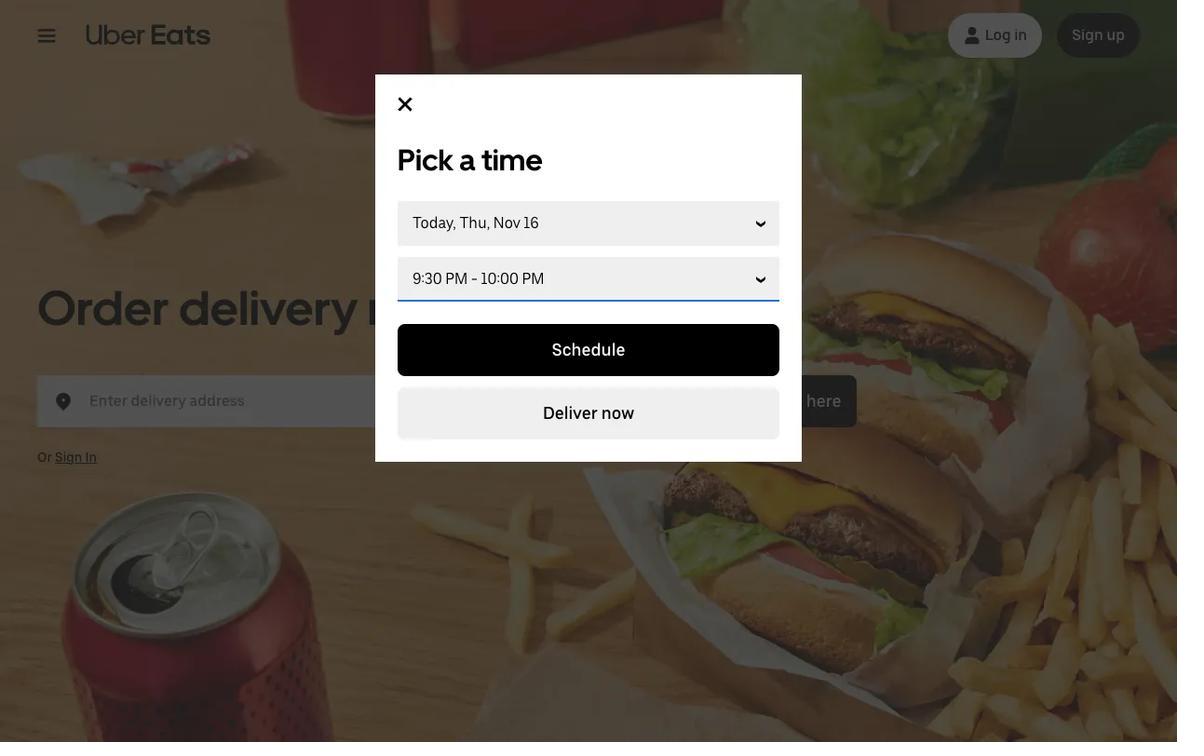Task type: vqa. For each thing, say whether or not it's contained in the screenshot.
Sign up "link"
yes



Task type: locate. For each thing, give the bounding box(es) containing it.
near
[[368, 278, 467, 337]]

1 horizontal spatial sign
[[1073, 26, 1104, 44]]

up
[[1107, 26, 1125, 44]]

sign
[[1073, 26, 1104, 44], [55, 450, 82, 464]]

deliver now
[[543, 403, 635, 423]]

sign up link
[[1058, 13, 1140, 58]]

or
[[37, 450, 52, 464]]

or sign in
[[37, 450, 97, 464]]

1 vertical spatial sign
[[55, 450, 82, 464]]

you
[[476, 278, 559, 337]]

in
[[1015, 26, 1028, 44]]

0 vertical spatial sign
[[1073, 26, 1104, 44]]

schedule button
[[398, 324, 780, 376]]

sign left up
[[1073, 26, 1104, 44]]

pick a time dialog
[[375, 75, 802, 462]]

order delivery near you
[[37, 278, 559, 337]]

in
[[85, 450, 97, 464]]

pick
[[398, 143, 453, 178]]

here
[[807, 391, 842, 410]]

a
[[459, 143, 476, 178]]

deliver now button
[[398, 388, 780, 440]]

log
[[985, 26, 1011, 44]]

sign left in at the bottom left of the page
[[55, 450, 82, 464]]

log in link
[[948, 13, 1043, 58]]

schedule
[[552, 340, 625, 360]]

deliver
[[543, 403, 598, 423]]



Task type: describe. For each thing, give the bounding box(es) containing it.
sign in link
[[55, 450, 97, 464]]

0 horizontal spatial sign
[[55, 450, 82, 464]]

pick a time
[[398, 143, 543, 178]]

search here button
[[733, 375, 857, 427]]

sign up
[[1073, 26, 1125, 44]]

search
[[748, 391, 803, 410]]

search here
[[748, 391, 842, 410]]

order
[[37, 278, 169, 337]]

delivery
[[179, 278, 358, 337]]

time
[[482, 143, 543, 178]]

log in
[[985, 26, 1028, 44]]

now
[[602, 403, 635, 423]]



